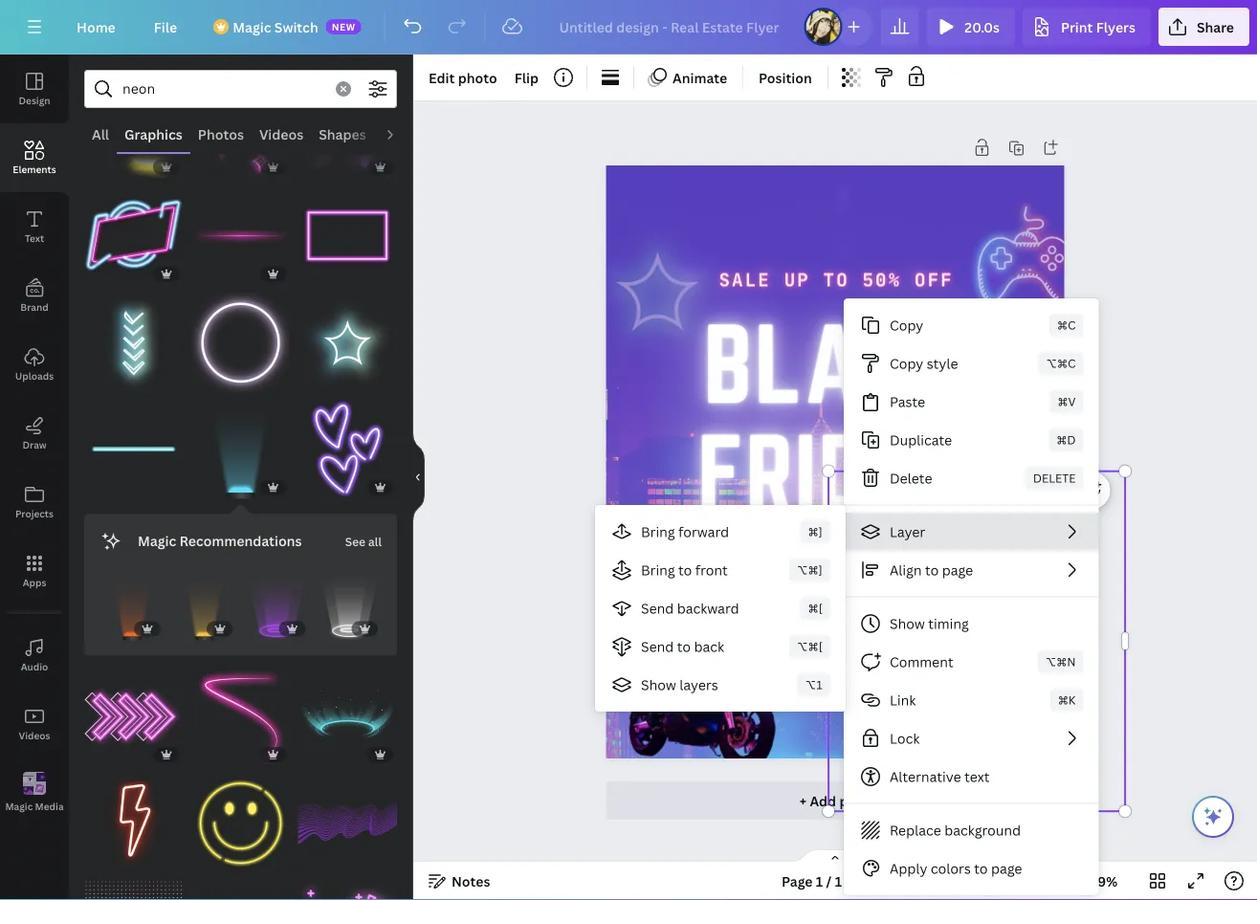 Task type: locate. For each thing, give the bounding box(es) containing it.
0 horizontal spatial magic circle light effect image
[[245, 576, 309, 641]]

1 send from the top
[[641, 600, 674, 618]]

2 1 from the left
[[835, 873, 842, 891]]

⌥⌘[
[[797, 639, 823, 655]]

2 send from the top
[[641, 638, 674, 656]]

0 vertical spatial copy
[[890, 316, 924, 335]]

⌘v
[[1058, 394, 1076, 410]]

background
[[945, 822, 1022, 840]]

switch
[[275, 18, 318, 36]]

send backward
[[641, 600, 740, 618]]

⌥1
[[806, 677, 823, 693]]

1 horizontal spatial audio
[[382, 125, 420, 143]]

1 bring from the top
[[641, 523, 675, 541]]

text
[[965, 768, 990, 786]]

1 vertical spatial bring
[[641, 561, 675, 580]]

side panel tab list
[[0, 55, 69, 828]]

bring forward
[[641, 523, 730, 541]]

sale
[[719, 269, 772, 291]]

videos right photos button
[[259, 125, 304, 143]]

shapes button
[[311, 116, 374, 152]]

elements
[[13, 163, 56, 176]]

www.reallygreatsite.com
[[748, 641, 925, 655]]

align to page
[[890, 561, 974, 580]]

0 horizontal spatial audio button
[[0, 621, 69, 690]]

basic neon line image
[[84, 400, 183, 499]]

0 horizontal spatial videos
[[19, 729, 50, 742]]

to right colors
[[975, 860, 989, 878]]

graphics
[[124, 125, 183, 143]]

0 vertical spatial audio button
[[374, 116, 428, 152]]

main menu bar
[[0, 0, 1258, 55]]

magic left recommendations
[[138, 532, 176, 551]]

1 horizontal spatial magic
[[138, 532, 176, 551]]

+ add page
[[800, 792, 871, 810]]

⌘c
[[1058, 317, 1076, 333]]

magic media
[[5, 801, 64, 813]]

send
[[641, 600, 674, 618], [641, 638, 674, 656]]

videos button
[[252, 116, 311, 152], [0, 690, 69, 759]]

0 horizontal spatial 1
[[816, 873, 824, 891]]

to right align
[[926, 561, 939, 580]]

send up show layers
[[641, 638, 674, 656]]

notes button
[[421, 866, 498, 897]]

show
[[890, 615, 926, 633], [641, 676, 677, 695]]

copy up the copy style on the top of the page
[[890, 316, 924, 335]]

layers
[[680, 676, 719, 695]]

show up comment
[[890, 615, 926, 633]]

audio down apps
[[21, 661, 48, 673]]

black
[[704, 305, 970, 423]]

audio button right the shapes
[[374, 116, 428, 152]]

show timing
[[890, 615, 970, 633]]

1 horizontal spatial magic circle light effect image
[[317, 576, 382, 641]]

1 vertical spatial send
[[641, 638, 674, 656]]

0 vertical spatial videos button
[[252, 116, 311, 152]]

magic inside main menu bar
[[233, 18, 271, 36]]

bring down bring forward
[[641, 561, 675, 580]]

show pages image
[[790, 849, 882, 864]]

magic circle light effect image down the see
[[317, 576, 382, 641]]

align to page button
[[844, 551, 1099, 590]]

1 vertical spatial page
[[840, 792, 871, 810]]

page down layer dropdown button at the right of the page
[[943, 561, 974, 580]]

uploads button
[[0, 330, 69, 399]]

0 horizontal spatial audio
[[21, 661, 48, 673]]

projects button
[[0, 468, 69, 537]]

1 right /
[[835, 873, 842, 891]]

menu
[[844, 299, 1099, 896]]

magic circle light effect image down recommendations
[[245, 576, 309, 641]]

hide image
[[413, 432, 425, 524]]

page
[[782, 873, 813, 891]]

1 vertical spatial show
[[641, 676, 677, 695]]

1 vertical spatial videos
[[19, 729, 50, 742]]

canva assistant image
[[1202, 806, 1225, 829]]

audio button
[[374, 116, 428, 152], [0, 621, 69, 690]]

all
[[92, 125, 109, 143]]

2 copy from the top
[[890, 355, 924, 373]]

0 vertical spatial send
[[641, 600, 674, 618]]

2 magic circle light effect image from the left
[[317, 576, 382, 641]]

0 vertical spatial show
[[890, 615, 926, 633]]

show for show timing
[[890, 615, 926, 633]]

0 vertical spatial bring
[[641, 523, 675, 541]]

draw
[[22, 438, 47, 451]]

to right up
[[824, 269, 850, 291]]

magic switch
[[233, 18, 318, 36]]

to for send to back
[[678, 638, 691, 656]]

1 vertical spatial copy
[[890, 355, 924, 373]]

home link
[[61, 8, 131, 46]]

copy for copy style
[[890, 355, 924, 373]]

show layers
[[641, 676, 719, 695]]

1 vertical spatial magic
[[138, 532, 176, 551]]

colorful spotlight image
[[606, 217, 1001, 838], [506, 255, 901, 876], [191, 400, 290, 499], [100, 576, 164, 641], [172, 576, 237, 641]]

group
[[84, 79, 183, 179], [191, 79, 290, 179], [298, 79, 397, 179], [84, 186, 183, 286], [191, 186, 290, 286], [191, 400, 290, 499], [298, 400, 397, 499], [100, 576, 164, 641], [172, 576, 237, 641], [245, 576, 309, 641], [317, 576, 382, 641], [84, 668, 183, 767], [191, 668, 290, 767], [298, 668, 397, 767]]

2021
[[906, 535, 968, 562]]

brand button
[[0, 261, 69, 330]]

page inside + add page 'button'
[[840, 792, 871, 810]]

to left back
[[678, 638, 691, 656]]

flip
[[515, 68, 539, 87]]

style
[[927, 355, 959, 373]]

1 1 from the left
[[816, 873, 824, 891]]

to inside dropdown button
[[926, 561, 939, 580]]

all
[[368, 534, 382, 550]]

send for send to back
[[641, 638, 674, 656]]

all button
[[84, 116, 117, 152]]

neon frame image
[[84, 186, 183, 286]]

glowing pink neon line light image
[[191, 186, 290, 286]]

magic
[[233, 18, 271, 36], [138, 532, 176, 551], [5, 801, 33, 813]]

show inside button
[[890, 615, 926, 633]]

show left layers on the right bottom of the page
[[641, 676, 677, 695]]

2 horizontal spatial page
[[992, 860, 1023, 878]]

uploads
[[15, 370, 54, 382]]

basic neon rectangle image
[[298, 186, 397, 286]]

shop now
[[740, 597, 934, 642]]

bring for bring forward
[[641, 523, 675, 541]]

send up send to back
[[641, 600, 674, 618]]

videos button up magic media
[[0, 690, 69, 759]]

magic left media
[[5, 801, 33, 813]]

magic for magic media
[[5, 801, 33, 813]]

page inside align to page dropdown button
[[943, 561, 974, 580]]

page right add
[[840, 792, 871, 810]]

magic inside button
[[5, 801, 33, 813]]

0 horizontal spatial page
[[840, 792, 871, 810]]

videos up magic media button
[[19, 729, 50, 742]]

show inside layer menu
[[641, 676, 677, 695]]

magic circle light effect image
[[245, 576, 309, 641], [317, 576, 382, 641]]

2 horizontal spatial magic
[[233, 18, 271, 36]]

1 horizontal spatial audio button
[[374, 116, 428, 152]]

1 horizontal spatial page
[[943, 561, 974, 580]]

2 neon line design image from the left
[[298, 293, 397, 392]]

1 vertical spatial audio button
[[0, 621, 69, 690]]

design button
[[0, 55, 69, 123]]

audio right shapes button
[[382, 125, 420, 143]]

1 vertical spatial audio
[[21, 661, 48, 673]]

bring
[[641, 523, 675, 541], [641, 561, 675, 580]]

page for + add page
[[840, 792, 871, 810]]

to inside button
[[975, 860, 989, 878]]

1 horizontal spatial neon line design image
[[298, 293, 397, 392]]

1 magic circle light effect image from the left
[[245, 576, 309, 641]]

0 vertical spatial page
[[943, 561, 974, 580]]

1 left /
[[816, 873, 824, 891]]

neon line design image
[[84, 293, 183, 392], [298, 293, 397, 392]]

1 copy from the top
[[890, 316, 924, 335]]

forward
[[679, 523, 730, 541]]

draw button
[[0, 399, 69, 468]]

to left front
[[679, 561, 692, 580]]

1 horizontal spatial videos
[[259, 125, 304, 143]]

audio inside side panel tab list
[[21, 661, 48, 673]]

november
[[706, 535, 829, 562]]

2 vertical spatial page
[[992, 860, 1023, 878]]

1 vertical spatial videos button
[[0, 690, 69, 759]]

videos button right photos
[[252, 116, 311, 152]]

shop
[[740, 597, 837, 642]]

design
[[19, 94, 50, 107]]

audio button down apps
[[0, 621, 69, 690]]

0 horizontal spatial show
[[641, 676, 677, 695]]

0 vertical spatial magic
[[233, 18, 271, 36]]

⌘d
[[1057, 432, 1076, 448]]

2 bring from the top
[[641, 561, 675, 580]]

+
[[800, 792, 807, 810]]

neon cyberpunk grid image
[[191, 881, 290, 901]]

see all button
[[343, 522, 384, 561]]

magic left switch
[[233, 18, 271, 36]]

photos
[[198, 125, 244, 143]]

2 vertical spatial magic
[[5, 801, 33, 813]]

copy left the "style"
[[890, 355, 924, 373]]

1 horizontal spatial 1
[[835, 873, 842, 891]]

1 horizontal spatial videos button
[[252, 116, 311, 152]]

alternative text button
[[844, 758, 1099, 796]]

0 horizontal spatial neon line design image
[[84, 293, 183, 392]]

graphics button
[[117, 116, 190, 152]]

page down background
[[992, 860, 1023, 878]]

send for send backward
[[641, 600, 674, 618]]

1 horizontal spatial show
[[890, 615, 926, 633]]

bring left forward
[[641, 523, 675, 541]]

0 horizontal spatial magic
[[5, 801, 33, 813]]



Task type: vqa. For each thing, say whether or not it's contained in the screenshot.


Task type: describe. For each thing, give the bounding box(es) containing it.
link
[[890, 692, 916, 710]]

purple neon circle image
[[191, 293, 290, 392]]

+ add page button
[[606, 782, 1065, 820]]

show for show layers
[[641, 676, 677, 695]]

delete
[[890, 470, 933, 488]]

copy style
[[890, 355, 959, 373]]

media
[[35, 801, 64, 813]]

Design title text field
[[544, 8, 797, 46]]

page for align to page
[[943, 561, 974, 580]]

front
[[696, 561, 728, 580]]

show timing button
[[844, 605, 1099, 643]]

see
[[345, 534, 366, 550]]

/
[[827, 873, 832, 891]]

delete
[[1034, 471, 1076, 486]]

yellow neon expression mark surprise image
[[84, 79, 183, 179]]

copy for copy
[[890, 316, 924, 335]]

apply colors to page
[[890, 860, 1023, 878]]

elements button
[[0, 123, 69, 192]]

promotion neon signboard icon image
[[298, 881, 397, 901]]

layer button
[[844, 513, 1099, 551]]

replace background button
[[844, 812, 1099, 850]]

pink diamond neon tech pattern image
[[84, 881, 183, 901]]

⌥⌘c
[[1047, 356, 1076, 371]]

brand
[[20, 301, 49, 314]]

recommendations
[[180, 532, 302, 551]]

0 vertical spatial audio
[[382, 125, 420, 143]]

arrow neon light image
[[84, 668, 183, 767]]

apply
[[890, 860, 928, 878]]

backward
[[678, 600, 740, 618]]

paste
[[890, 393, 926, 411]]

purple neon love decoration image
[[298, 400, 397, 499]]

Search elements search field
[[123, 71, 325, 107]]

sale up to 50% off
[[719, 269, 954, 291]]

0 horizontal spatial videos button
[[0, 690, 69, 759]]

send to back
[[641, 638, 725, 656]]

comment
[[890, 653, 954, 672]]

shapes
[[319, 125, 366, 143]]

red neon power lightning sign image
[[84, 775, 183, 874]]

see all
[[345, 534, 382, 550]]

magic recommendations
[[138, 532, 302, 551]]

lock
[[890, 730, 920, 748]]

align
[[890, 561, 922, 580]]

off
[[915, 269, 954, 291]]

alternative
[[890, 768, 962, 786]]

layer menu
[[595, 505, 846, 712]]

lock button
[[844, 720, 1099, 758]]

text button
[[0, 192, 69, 261]]

magic for magic switch
[[233, 18, 271, 36]]

20.0s
[[965, 18, 1000, 36]]

⌘k
[[1059, 693, 1076, 708]]

photos button
[[190, 116, 252, 152]]

magic media button
[[0, 759, 69, 828]]

sparkling star neon image
[[191, 79, 290, 179]]

projects
[[15, 507, 54, 520]]

⌥⌘]
[[797, 562, 823, 578]]

pink neon swirl image
[[191, 668, 290, 767]]

page inside apply colors to page button
[[992, 860, 1023, 878]]

to for align to page
[[926, 561, 939, 580]]

layer
[[890, 523, 926, 541]]

menu containing copy
[[844, 299, 1099, 896]]

notes
[[452, 873, 491, 891]]

flip button
[[507, 62, 547, 93]]

apps
[[23, 576, 46, 589]]

neon light circle effect image
[[298, 668, 397, 767]]

replace background
[[890, 822, 1022, 840]]

text
[[25, 232, 44, 245]]

0 vertical spatial videos
[[259, 125, 304, 143]]

emoji symbol neon illustration image
[[191, 775, 290, 874]]

back
[[694, 638, 725, 656]]

alternative text
[[890, 768, 990, 786]]

1 neon line design image from the left
[[84, 293, 183, 392]]

⌘]
[[809, 524, 823, 540]]

up
[[785, 269, 811, 291]]

apply colors to page button
[[844, 850, 1099, 888]]

home
[[77, 18, 116, 36]]

add
[[810, 792, 837, 810]]

now
[[861, 597, 934, 642]]

duplicate
[[890, 431, 953, 449]]

3d purple lines neon tech pattern image
[[298, 775, 397, 874]]

blur neon image
[[298, 79, 397, 179]]

timing
[[929, 615, 970, 633]]

⌘[
[[809, 601, 823, 617]]

videos inside side panel tab list
[[19, 729, 50, 742]]

⌥⌘n
[[1046, 654, 1076, 670]]

friday
[[698, 416, 975, 527]]

to for bring to front
[[679, 561, 692, 580]]

magic for magic recommendations
[[138, 532, 176, 551]]

bring to front
[[641, 561, 728, 580]]

bring for bring to front
[[641, 561, 675, 580]]

26,
[[845, 535, 891, 562]]

colors
[[931, 860, 972, 878]]



